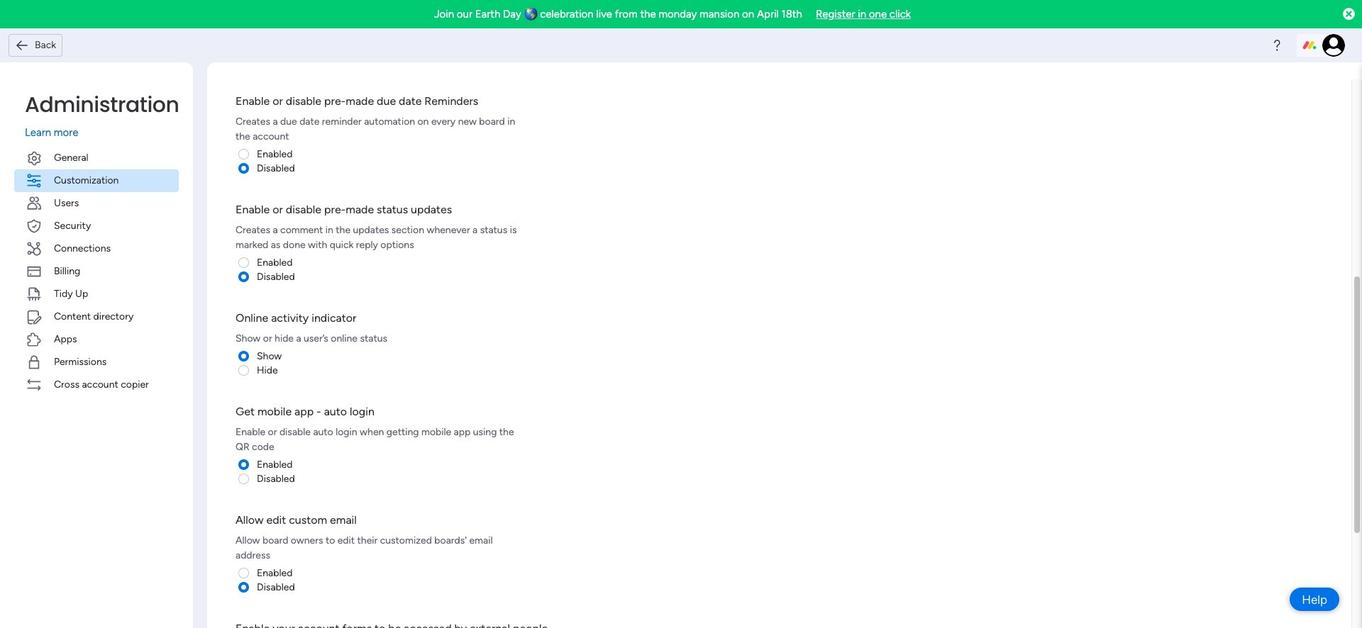 Task type: describe. For each thing, give the bounding box(es) containing it.
back to workspace image
[[15, 38, 29, 52]]

help image
[[1270, 38, 1284, 53]]

jacob simon image
[[1323, 34, 1345, 57]]



Task type: vqa. For each thing, say whether or not it's contained in the screenshot.
Back to workspace icon
yes



